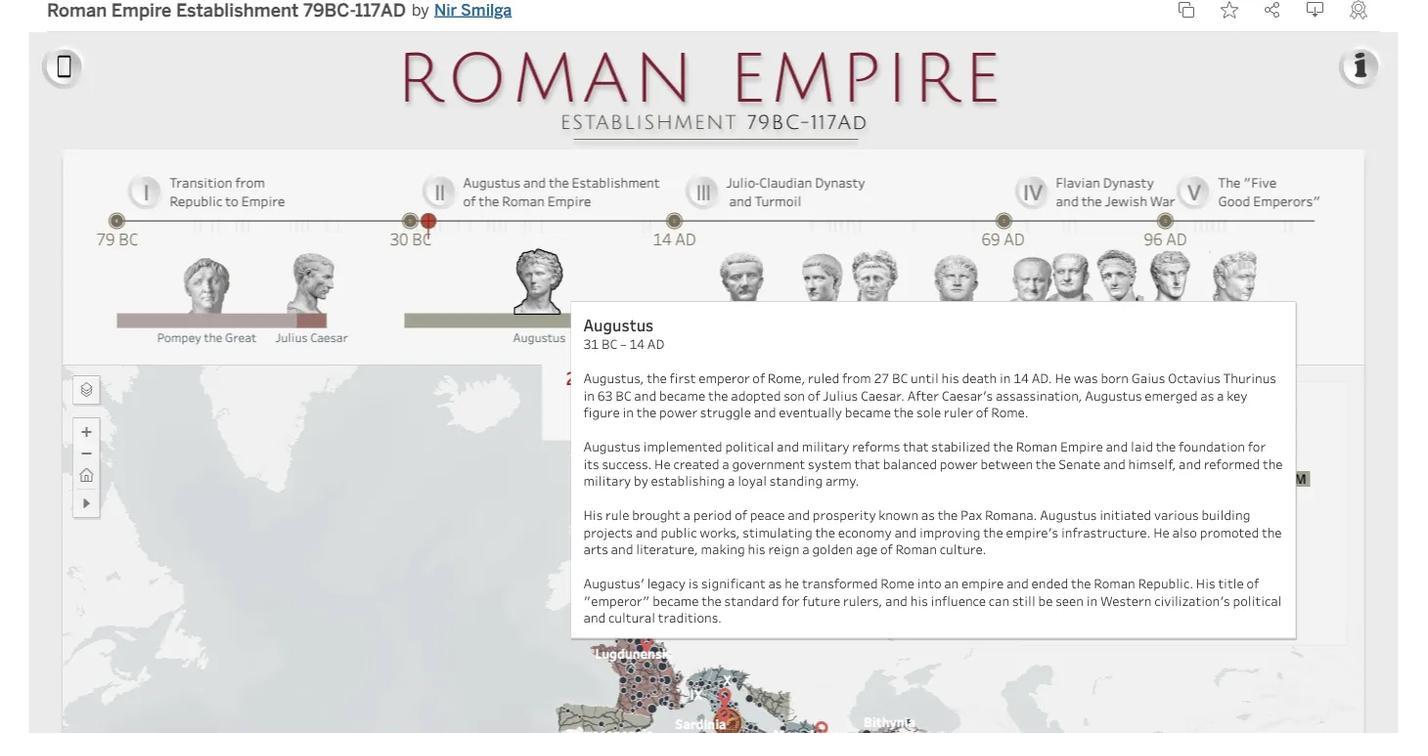 Task type: locate. For each thing, give the bounding box(es) containing it.
‫nir
[[434, 0, 457, 19]]

by ‫nir smilga‬‎
[[412, 0, 512, 19]]

smilga‬‎
[[461, 0, 512, 19]]

make a copy image
[[1178, 1, 1195, 19]]

nominate for viz of the day image
[[1350, 0, 1368, 20]]

by
[[412, 0, 429, 19]]



Task type: describe. For each thing, give the bounding box(es) containing it.
‫nir smilga‬‎ link
[[434, 0, 512, 22]]

favorite button image
[[1221, 1, 1238, 19]]



Task type: vqa. For each thing, say whether or not it's contained in the screenshot.
Search image
no



